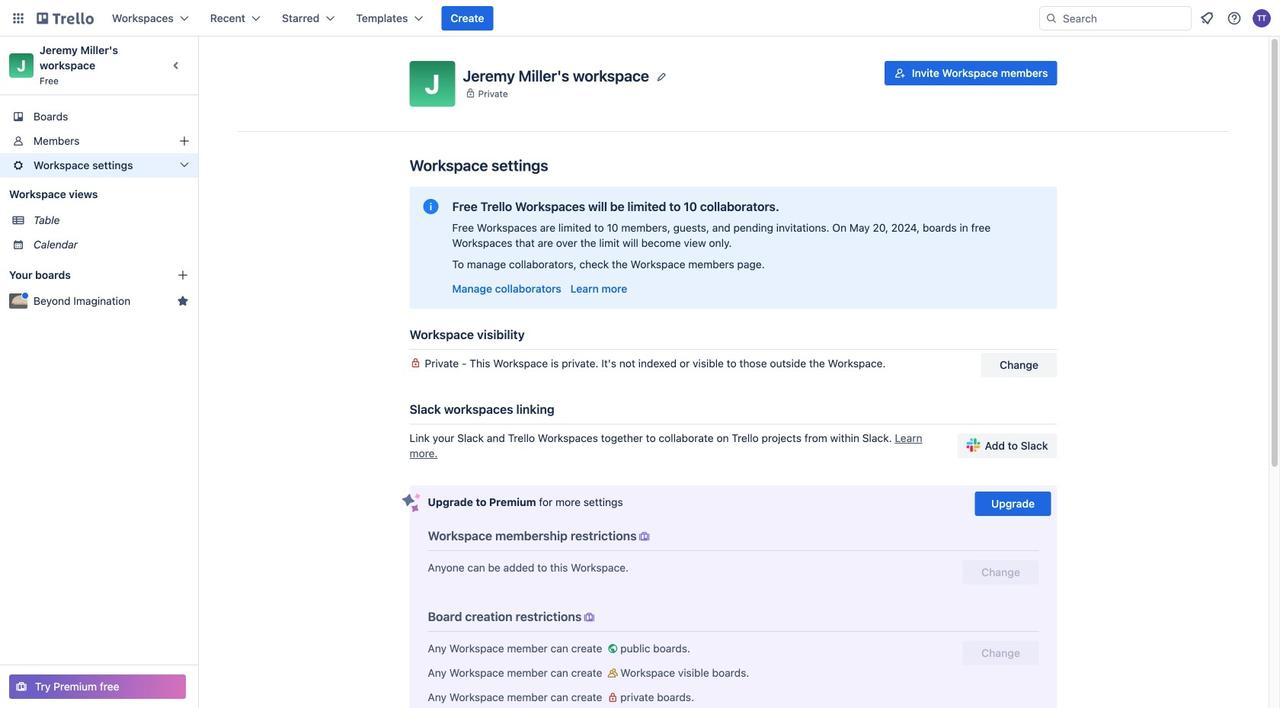 Task type: locate. For each thing, give the bounding box(es) containing it.
0 vertical spatial sm image
[[582, 610, 597, 625]]

sm image
[[582, 610, 597, 625], [605, 666, 621, 681], [605, 690, 621, 705]]

starred icon image
[[177, 295, 189, 307]]

your boards with 1 items element
[[9, 266, 154, 284]]

1 vertical spatial sm image
[[605, 641, 621, 656]]

0 vertical spatial sm image
[[637, 529, 652, 544]]

0 horizontal spatial sm image
[[605, 641, 621, 656]]

sm image
[[637, 529, 652, 544], [605, 641, 621, 656]]

1 horizontal spatial sm image
[[637, 529, 652, 544]]

0 notifications image
[[1198, 9, 1217, 27]]

1 vertical spatial sm image
[[605, 666, 621, 681]]



Task type: describe. For each thing, give the bounding box(es) containing it.
open information menu image
[[1227, 11, 1243, 26]]

sparkle image
[[402, 493, 421, 513]]

add board image
[[177, 269, 189, 281]]

2 vertical spatial sm image
[[605, 690, 621, 705]]

primary element
[[0, 0, 1281, 37]]

terry turtle (terryturtle) image
[[1253, 9, 1272, 27]]

back to home image
[[37, 6, 94, 30]]

workspace navigation collapse icon image
[[166, 55, 188, 76]]

Search field
[[1058, 8, 1192, 29]]

search image
[[1046, 12, 1058, 24]]



Task type: vqa. For each thing, say whether or not it's contained in the screenshot.
board Icon
no



